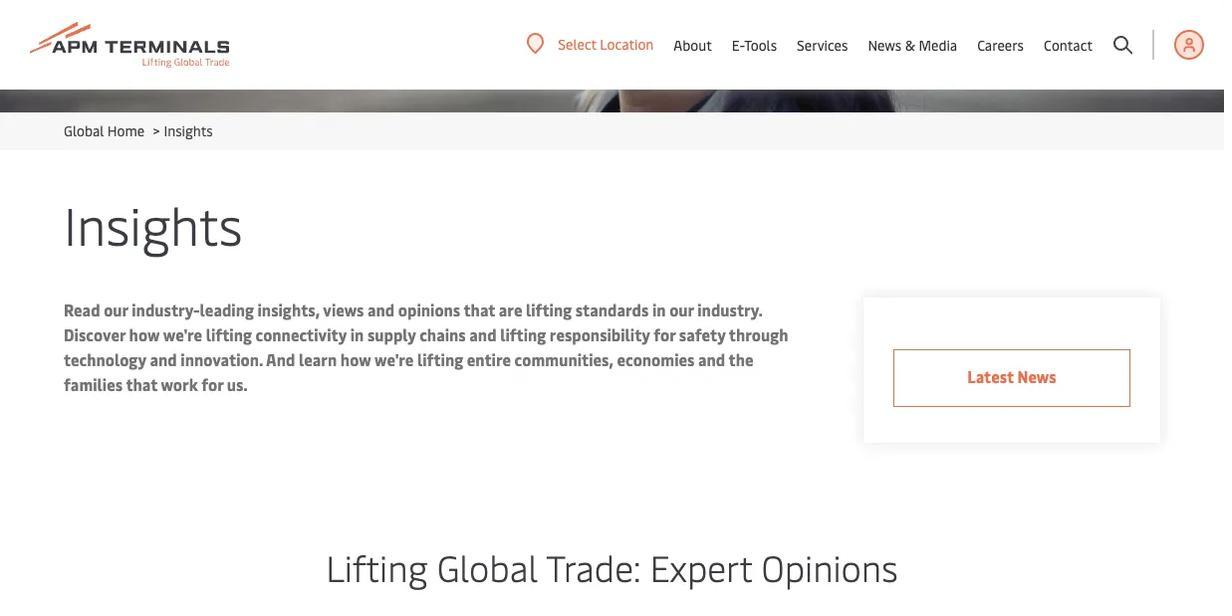 Task type: vqa. For each thing, say whether or not it's contained in the screenshot.
for
yes



Task type: locate. For each thing, give the bounding box(es) containing it.
and up entire
[[470, 324, 497, 346]]

and
[[368, 299, 395, 321], [470, 324, 497, 346], [150, 349, 177, 371], [698, 349, 726, 371]]

that
[[464, 299, 495, 321], [126, 374, 158, 396]]

insights,
[[258, 299, 320, 321]]

1 vertical spatial we're
[[375, 349, 414, 371]]

1 vertical spatial for
[[202, 374, 223, 396]]

read
[[64, 299, 100, 321]]

responsibility
[[550, 324, 650, 346]]

we're
[[163, 324, 202, 346], [375, 349, 414, 371]]

contact button
[[1044, 0, 1093, 90]]

in right standards
[[653, 299, 666, 321]]

1 horizontal spatial how
[[341, 349, 371, 371]]

e-tools
[[732, 35, 777, 54]]

insights up industry-
[[64, 189, 243, 259]]

0 vertical spatial how
[[129, 324, 160, 346]]

0 horizontal spatial we're
[[163, 324, 202, 346]]

0 vertical spatial we're
[[163, 324, 202, 346]]

lifting down are
[[500, 324, 546, 346]]

1 horizontal spatial we're
[[375, 349, 414, 371]]

industry-
[[132, 299, 200, 321]]

and up work
[[150, 349, 177, 371]]

0 horizontal spatial global
[[64, 121, 104, 140]]

latest news link
[[893, 350, 1131, 407]]

trade:
[[546, 543, 641, 592]]

insights right >
[[164, 121, 213, 140]]

how right learn
[[341, 349, 371, 371]]

services button
[[797, 0, 848, 90]]

1 horizontal spatial for
[[654, 324, 676, 346]]

our up the discover
[[104, 299, 128, 321]]

learn
[[299, 349, 337, 371]]

tools
[[744, 35, 777, 54]]

read our industry-leading insights, views and opinions that are lifting standards in our industry. discover how we're lifting connectivity in supply chains and lifting responsibility for safety through technology and innovation. and learn how we're lifting entire communities, economies and the families that work for us.
[[64, 299, 789, 396]]

news right the 'latest' on the right
[[1018, 366, 1057, 388]]

for left "us."
[[202, 374, 223, 396]]

location
[[600, 34, 654, 53]]

families
[[64, 374, 123, 396]]

0 horizontal spatial in
[[350, 324, 364, 346]]

about
[[674, 35, 712, 54]]

global
[[64, 121, 104, 140], [437, 543, 538, 592]]

in
[[653, 299, 666, 321], [350, 324, 364, 346]]

lifting
[[526, 299, 572, 321], [206, 324, 252, 346], [500, 324, 546, 346], [417, 349, 463, 371]]

lifting right are
[[526, 299, 572, 321]]

latest
[[968, 366, 1014, 388]]

lifting down chains
[[417, 349, 463, 371]]

are
[[499, 299, 522, 321]]

0 vertical spatial in
[[653, 299, 666, 321]]

1 vertical spatial news
[[1018, 366, 1057, 388]]

0 vertical spatial for
[[654, 324, 676, 346]]

and
[[266, 349, 295, 371]]

we're down supply at left
[[375, 349, 414, 371]]

1 our from the left
[[104, 299, 128, 321]]

1 vertical spatial global
[[437, 543, 538, 592]]

and down safety
[[698, 349, 726, 371]]

insights
[[164, 121, 213, 140], [64, 189, 243, 259]]

home
[[107, 121, 145, 140]]

0 vertical spatial news
[[868, 35, 902, 54]]

1 vertical spatial insights
[[64, 189, 243, 259]]

1 vertical spatial that
[[126, 374, 158, 396]]

1 horizontal spatial that
[[464, 299, 495, 321]]

opinions
[[398, 299, 460, 321]]

select location
[[558, 34, 654, 53]]

select location button
[[526, 33, 654, 55]]

global home link
[[64, 121, 145, 140]]

1 horizontal spatial our
[[670, 299, 694, 321]]

our
[[104, 299, 128, 321], [670, 299, 694, 321]]

opinions
[[762, 543, 898, 592]]

news inside popup button
[[868, 35, 902, 54]]

that left work
[[126, 374, 158, 396]]

for
[[654, 324, 676, 346], [202, 374, 223, 396]]

0 horizontal spatial news
[[868, 35, 902, 54]]

we're down industry-
[[163, 324, 202, 346]]

our up safety
[[670, 299, 694, 321]]

communities,
[[515, 349, 614, 371]]

leading
[[200, 299, 254, 321]]

in down views
[[350, 324, 364, 346]]

for up the economies
[[654, 324, 676, 346]]

about button
[[674, 0, 712, 90]]

0 vertical spatial that
[[464, 299, 495, 321]]

&
[[905, 35, 916, 54]]

news & media
[[868, 35, 958, 54]]

that left are
[[464, 299, 495, 321]]

how down industry-
[[129, 324, 160, 346]]

0 vertical spatial insights
[[164, 121, 213, 140]]

1 horizontal spatial global
[[437, 543, 538, 592]]

news left "&"
[[868, 35, 902, 54]]

news
[[868, 35, 902, 54], [1018, 366, 1057, 388]]

0 horizontal spatial that
[[126, 374, 158, 396]]

0 vertical spatial global
[[64, 121, 104, 140]]

0 horizontal spatial our
[[104, 299, 128, 321]]

2 our from the left
[[670, 299, 694, 321]]

lifting global trade: expert opinions
[[326, 543, 898, 592]]

how
[[129, 324, 160, 346], [341, 349, 371, 371]]

discover
[[64, 324, 126, 346]]



Task type: describe. For each thing, give the bounding box(es) containing it.
standards
[[576, 299, 649, 321]]

industry.
[[698, 299, 763, 321]]

economies
[[617, 349, 695, 371]]

careers
[[977, 35, 1024, 54]]

e-tools button
[[732, 0, 777, 90]]

news & media button
[[868, 0, 958, 90]]

safety
[[679, 324, 726, 346]]

e-
[[732, 35, 744, 54]]

lifting down leading
[[206, 324, 252, 346]]

chains
[[420, 324, 466, 346]]

and up supply at left
[[368, 299, 395, 321]]

1 vertical spatial how
[[341, 349, 371, 371]]

innovation.
[[181, 349, 263, 371]]

select
[[558, 34, 597, 53]]

>
[[153, 121, 160, 140]]

global home > insights
[[64, 121, 213, 140]]

us.
[[227, 374, 248, 396]]

careers button
[[977, 0, 1024, 90]]

media
[[919, 35, 958, 54]]

work
[[161, 374, 198, 396]]

supply
[[368, 324, 416, 346]]

entire
[[467, 349, 511, 371]]

through
[[729, 324, 789, 346]]

the
[[729, 349, 754, 371]]

expert
[[650, 543, 753, 592]]

0 horizontal spatial for
[[202, 374, 223, 396]]

1 horizontal spatial news
[[1018, 366, 1057, 388]]

views
[[323, 299, 364, 321]]

contact
[[1044, 35, 1093, 54]]

lifting
[[326, 543, 428, 592]]

0 horizontal spatial how
[[129, 324, 160, 346]]

connectivity
[[255, 324, 347, 346]]

insights image
[[0, 0, 1224, 113]]

services
[[797, 35, 848, 54]]

1 horizontal spatial in
[[653, 299, 666, 321]]

latest news
[[968, 366, 1057, 388]]

1 vertical spatial in
[[350, 324, 364, 346]]

technology
[[64, 349, 146, 371]]



